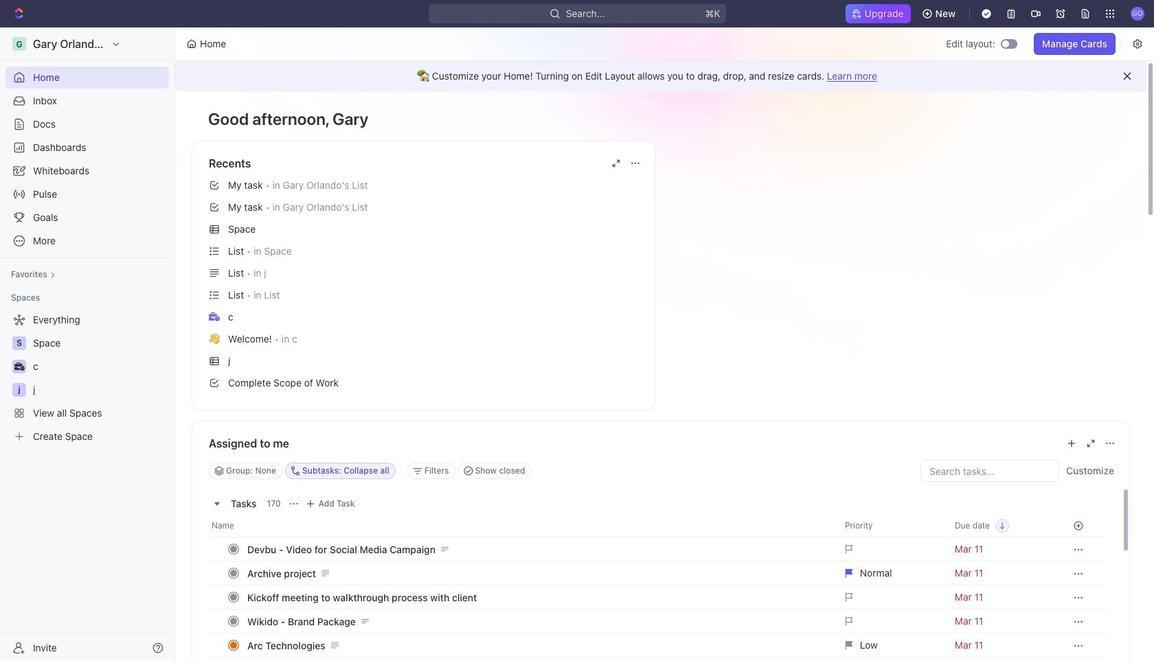 Task type: vqa. For each thing, say whether or not it's contained in the screenshot.
Favorites button
no



Task type: locate. For each thing, give the bounding box(es) containing it.
set priority image
[[837, 658, 947, 662]]

tree inside sidebar navigation
[[5, 309, 169, 448]]

1 vertical spatial business time image
[[14, 363, 24, 371]]

business time image
[[209, 313, 220, 321], [14, 363, 24, 371]]

tree
[[5, 309, 169, 448]]

1 horizontal spatial business time image
[[209, 313, 220, 321]]

0 vertical spatial business time image
[[209, 313, 220, 321]]

0 horizontal spatial business time image
[[14, 363, 24, 371]]

alert
[[175, 61, 1147, 91]]

sidebar navigation
[[0, 27, 178, 662]]



Task type: describe. For each thing, give the bounding box(es) containing it.
Search tasks... text field
[[922, 461, 1059, 482]]

space, , element
[[12, 337, 26, 351]]

business time image inside "tree"
[[14, 363, 24, 371]]

j, , element
[[12, 383, 26, 397]]

gary orlando's workspace, , element
[[12, 37, 26, 51]]



